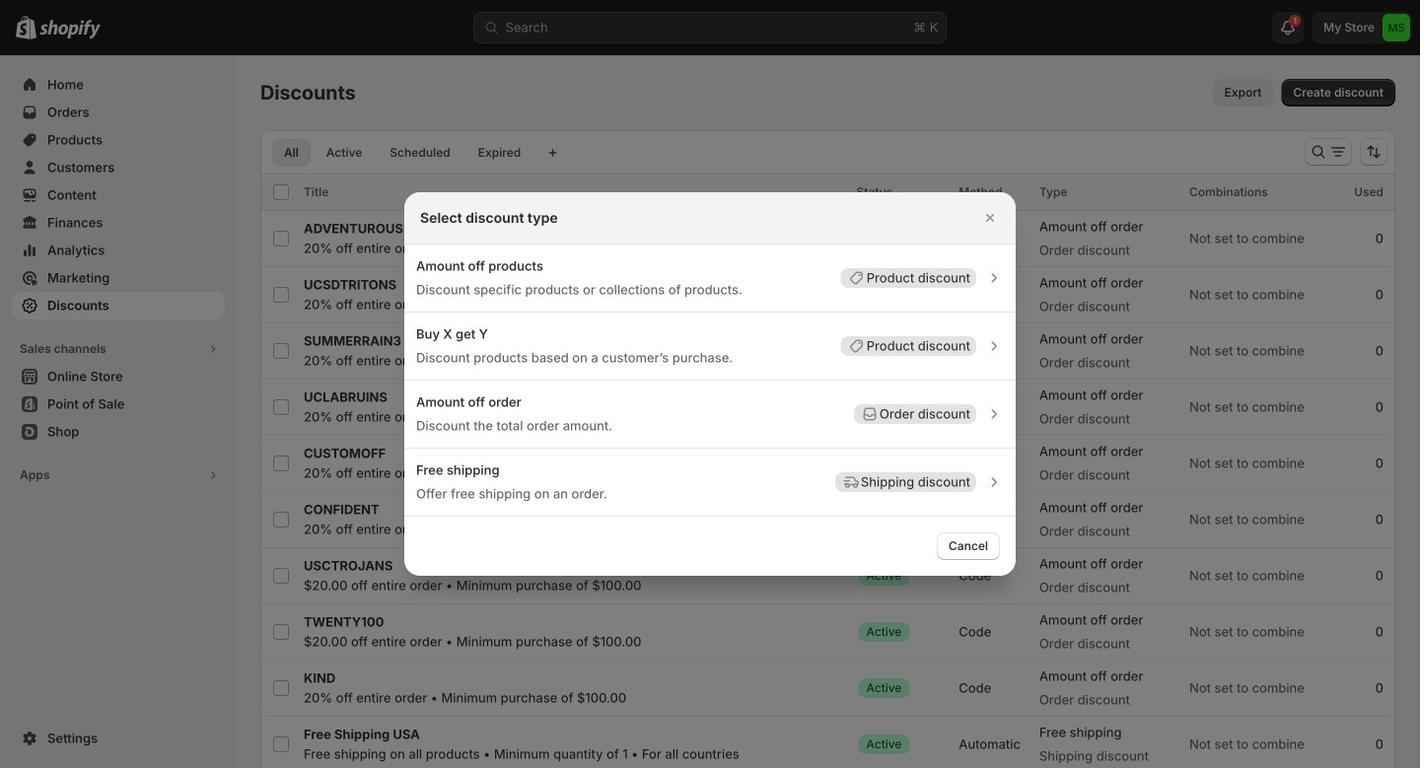 Task type: vqa. For each thing, say whether or not it's contained in the screenshot.
dialog
yes



Task type: locate. For each thing, give the bounding box(es) containing it.
dialog
[[0, 192, 1420, 576]]

tab list
[[268, 138, 537, 167]]



Task type: describe. For each thing, give the bounding box(es) containing it.
shopify image
[[39, 19, 101, 39]]



